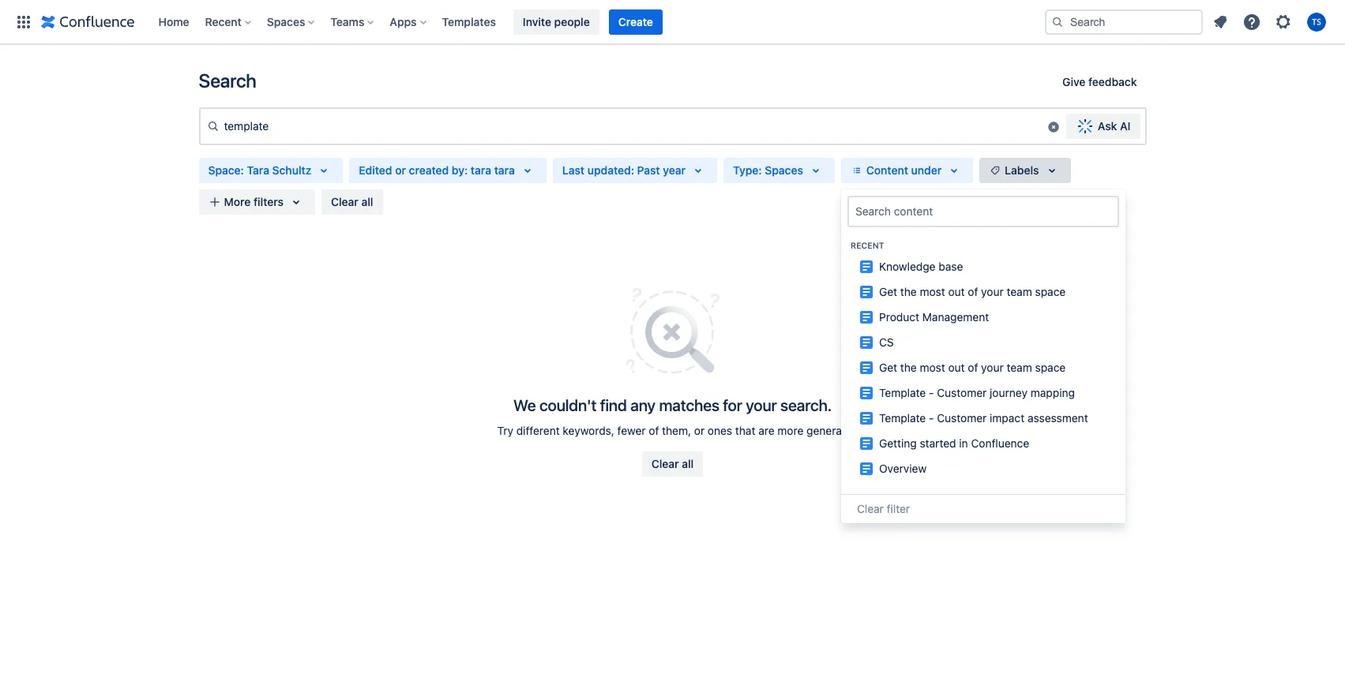 Task type: describe. For each thing, give the bounding box(es) containing it.
clear all button
[[642, 452, 703, 477]]

2 get the most out of your team space from the top
[[879, 361, 1066, 374]]

for
[[723, 397, 743, 415]]

global element
[[9, 0, 1042, 44]]

1 get the most out of your team space from the top
[[879, 285, 1066, 298]]

your profile and preferences image
[[1308, 12, 1327, 31]]

2 the from the top
[[901, 361, 917, 374]]

search.
[[781, 397, 832, 415]]

search for search content
[[856, 205, 891, 218]]

labels button
[[980, 158, 1071, 183]]

overview
[[879, 462, 927, 475]]

2 get from the top
[[879, 361, 898, 374]]

assessment
[[1028, 411, 1089, 425]]

2 out from the top
[[949, 361, 965, 374]]

spaces inside popup button
[[765, 164, 804, 177]]

Enter keywords to find pages, attachments, and more field
[[200, 112, 1048, 140]]

getting
[[879, 437, 917, 450]]

search for search
[[199, 70, 257, 92]]

content
[[867, 164, 909, 177]]

1 team from the top
[[1007, 285, 1033, 298]]

apps button
[[385, 9, 433, 34]]

edited or created by: tara tara button
[[350, 158, 547, 183]]

feedback
[[1089, 75, 1137, 88]]

templates
[[442, 15, 496, 28]]

1 vertical spatial your
[[982, 361, 1004, 374]]

journey
[[990, 386, 1028, 400]]

them,
[[662, 424, 691, 438]]

past
[[637, 164, 660, 177]]

1 get from the top
[[879, 285, 898, 298]]

0 vertical spatial of
[[968, 285, 979, 298]]

people
[[554, 15, 590, 28]]

knowledge base
[[879, 260, 964, 273]]

teams
[[331, 15, 365, 28]]

we couldn't find any matches for your search.
[[514, 397, 832, 415]]

different
[[517, 424, 560, 438]]

teams button
[[326, 9, 380, 34]]

recent inside dropdown button
[[205, 15, 242, 28]]

getting started in confluence
[[879, 437, 1030, 450]]

management
[[923, 310, 989, 324]]

more
[[224, 195, 251, 209]]

- for template - customer impact assessment
[[929, 411, 934, 425]]

impact
[[990, 411, 1025, 425]]

notification icon image
[[1211, 12, 1230, 31]]

template - customer journey mapping
[[879, 386, 1075, 400]]

are
[[759, 424, 775, 438]]

knowledge
[[879, 260, 936, 273]]

ask ai button
[[1067, 114, 1141, 139]]

keywords,
[[563, 424, 615, 438]]

type: spaces button
[[724, 158, 835, 183]]

type:
[[733, 164, 762, 177]]

1 out from the top
[[949, 285, 965, 298]]

1 most from the top
[[920, 285, 946, 298]]

create link
[[609, 9, 663, 34]]

ask ai
[[1098, 119, 1131, 133]]

by:
[[452, 164, 468, 177]]

product management
[[879, 310, 989, 324]]

customer for journey
[[937, 386, 987, 400]]

0 horizontal spatial clear all
[[331, 195, 373, 209]]

help icon image
[[1243, 12, 1262, 31]]

content under button
[[841, 158, 974, 183]]

base
[[939, 260, 964, 273]]

any
[[631, 397, 656, 415]]

more filters button
[[199, 190, 315, 215]]

invite people button
[[514, 9, 600, 34]]

fewer
[[618, 424, 646, 438]]

last updated: past year button
[[553, 158, 717, 183]]

give feedback button
[[1053, 70, 1147, 95]]

more filters
[[224, 195, 284, 209]]

give
[[1063, 75, 1086, 88]]

filter
[[887, 502, 910, 516]]

Ask AI search field
[[199, 107, 1147, 145]]

ask
[[1098, 119, 1118, 133]]

1 vertical spatial of
[[968, 361, 979, 374]]

clear all inside clear all button
[[652, 458, 694, 471]]

try
[[497, 424, 514, 438]]

edited or created by: tara tara
[[359, 164, 515, 177]]

mapping
[[1031, 386, 1075, 400]]

try different keywords, fewer of them, or ones that are more general.
[[497, 424, 848, 438]]

search image
[[1052, 15, 1064, 28]]

started
[[920, 437, 957, 450]]

all inside button
[[682, 458, 694, 471]]

tara
[[247, 164, 269, 177]]

schultz
[[272, 164, 312, 177]]

0 vertical spatial all
[[362, 195, 373, 209]]

home link
[[154, 9, 194, 34]]



Task type: locate. For each thing, give the bounding box(es) containing it.
0 horizontal spatial clear
[[331, 195, 359, 209]]

recent button
[[200, 9, 257, 34]]

in
[[960, 437, 969, 450]]

that
[[736, 424, 756, 438]]

out
[[949, 285, 965, 298], [949, 361, 965, 374]]

more
[[778, 424, 804, 438]]

clear right filters at the top of page
[[331, 195, 359, 209]]

all down them,
[[682, 458, 694, 471]]

search content
[[856, 205, 933, 218]]

1 horizontal spatial spaces
[[765, 164, 804, 177]]

0 vertical spatial team
[[1007, 285, 1033, 298]]

clear search bar image
[[1048, 121, 1060, 134]]

0 vertical spatial recent
[[205, 15, 242, 28]]

template - customer impact assessment
[[879, 411, 1089, 425]]

0 vertical spatial your
[[982, 285, 1004, 298]]

ones
[[708, 424, 733, 438]]

give feedback
[[1063, 75, 1137, 88]]

out up 'management'
[[949, 285, 965, 298]]

1 vertical spatial get the most out of your team space
[[879, 361, 1066, 374]]

clear filter
[[857, 502, 910, 516]]

out up template - customer journey mapping
[[949, 361, 965, 374]]

of up template - customer journey mapping
[[968, 361, 979, 374]]

0 horizontal spatial search
[[199, 70, 257, 92]]

space: tara schultz
[[208, 164, 312, 177]]

customer up 'in'
[[937, 411, 987, 425]]

clear all down edited
[[331, 195, 373, 209]]

None text field
[[856, 204, 859, 220]]

home
[[158, 15, 189, 28]]

1 horizontal spatial clear all
[[652, 458, 694, 471]]

1 vertical spatial space
[[1036, 361, 1066, 374]]

your up are
[[746, 397, 777, 415]]

customer up template - customer impact assessment on the bottom of page
[[937, 386, 987, 400]]

0 horizontal spatial tara
[[471, 164, 492, 177]]

space:
[[208, 164, 244, 177]]

banner containing home
[[0, 0, 1346, 44]]

clear down try different keywords, fewer of them, or ones that are more general.
[[652, 458, 679, 471]]

under
[[912, 164, 942, 177]]

0 vertical spatial out
[[949, 285, 965, 298]]

1 vertical spatial recent
[[851, 241, 885, 250]]

0 vertical spatial -
[[929, 386, 934, 400]]

1 vertical spatial template
[[879, 411, 926, 425]]

search left 'content'
[[856, 205, 891, 218]]

invite
[[523, 15, 552, 28]]

1 vertical spatial -
[[929, 411, 934, 425]]

0 vertical spatial space
[[1036, 285, 1066, 298]]

matches
[[659, 397, 720, 415]]

team
[[1007, 285, 1033, 298], [1007, 361, 1033, 374]]

- for template - customer journey mapping
[[929, 386, 934, 400]]

1 the from the top
[[901, 285, 917, 298]]

1 template from the top
[[879, 386, 926, 400]]

the down knowledge
[[901, 285, 917, 298]]

your up 'management'
[[982, 285, 1004, 298]]

0 vertical spatial customer
[[937, 386, 987, 400]]

1 vertical spatial clear all
[[652, 458, 694, 471]]

filters
[[254, 195, 284, 209]]

2 horizontal spatial clear
[[857, 502, 884, 516]]

apps
[[390, 15, 417, 28]]

2 space from the top
[[1036, 361, 1066, 374]]

1 vertical spatial out
[[949, 361, 965, 374]]

appswitcher icon image
[[14, 12, 33, 31]]

clear all down try different keywords, fewer of them, or ones that are more general.
[[652, 458, 694, 471]]

most
[[920, 285, 946, 298], [920, 361, 946, 374]]

2 vertical spatial of
[[649, 424, 659, 438]]

0 horizontal spatial all
[[362, 195, 373, 209]]

general.
[[807, 424, 848, 438]]

ai
[[1120, 119, 1131, 133]]

spaces right recent dropdown button
[[267, 15, 305, 28]]

your
[[982, 285, 1004, 298], [982, 361, 1004, 374], [746, 397, 777, 415]]

0 vertical spatial search
[[199, 70, 257, 92]]

1 vertical spatial team
[[1007, 361, 1033, 374]]

Search field
[[1045, 9, 1203, 34]]

product
[[879, 310, 920, 324]]

2 tara from the left
[[494, 164, 515, 177]]

we
[[514, 397, 536, 415]]

settings icon image
[[1275, 12, 1294, 31]]

0 horizontal spatial recent
[[205, 15, 242, 28]]

templates link
[[437, 9, 501, 34]]

1 vertical spatial all
[[682, 458, 694, 471]]

0 vertical spatial spaces
[[267, 15, 305, 28]]

2 customer from the top
[[937, 411, 987, 425]]

spaces right type:
[[765, 164, 804, 177]]

most down product management
[[920, 361, 946, 374]]

1 vertical spatial spaces
[[765, 164, 804, 177]]

get
[[879, 285, 898, 298], [879, 361, 898, 374]]

-
[[929, 386, 934, 400], [929, 411, 934, 425]]

get the most out of your team space up template - customer journey mapping
[[879, 361, 1066, 374]]

created
[[409, 164, 449, 177]]

get down cs
[[879, 361, 898, 374]]

content under
[[867, 164, 942, 177]]

2 - from the top
[[929, 411, 934, 425]]

search up "search icon"
[[199, 70, 257, 92]]

customer for impact
[[937, 411, 987, 425]]

or inside popup button
[[395, 164, 406, 177]]

1 horizontal spatial recent
[[851, 241, 885, 250]]

banner
[[0, 0, 1346, 44]]

clear left filter
[[857, 502, 884, 516]]

of
[[968, 285, 979, 298], [968, 361, 979, 374], [649, 424, 659, 438]]

1 horizontal spatial all
[[682, 458, 694, 471]]

recent
[[205, 15, 242, 28], [851, 241, 885, 250]]

of right fewer
[[649, 424, 659, 438]]

1 vertical spatial customer
[[937, 411, 987, 425]]

1 vertical spatial get
[[879, 361, 898, 374]]

find
[[600, 397, 627, 415]]

spaces
[[267, 15, 305, 28], [765, 164, 804, 177]]

or left the ones
[[694, 424, 705, 438]]

1 vertical spatial search
[[856, 205, 891, 218]]

content
[[894, 205, 933, 218]]

of up 'management'
[[968, 285, 979, 298]]

clear
[[331, 195, 359, 209], [652, 458, 679, 471], [857, 502, 884, 516]]

or right edited
[[395, 164, 406, 177]]

invite people
[[523, 15, 590, 28]]

spaces button
[[262, 9, 321, 34]]

0 vertical spatial clear all
[[331, 195, 373, 209]]

recent right home
[[205, 15, 242, 28]]

create
[[618, 15, 653, 28]]

1 customer from the top
[[937, 386, 987, 400]]

edited
[[359, 164, 392, 177]]

0 vertical spatial the
[[901, 285, 917, 298]]

1 vertical spatial the
[[901, 361, 917, 374]]

1 horizontal spatial clear
[[652, 458, 679, 471]]

2 vertical spatial your
[[746, 397, 777, 415]]

1 - from the top
[[929, 386, 934, 400]]

all down edited
[[362, 195, 373, 209]]

customer
[[937, 386, 987, 400], [937, 411, 987, 425]]

0 vertical spatial get
[[879, 285, 898, 298]]

1 space from the top
[[1036, 285, 1066, 298]]

the down product
[[901, 361, 917, 374]]

all
[[362, 195, 373, 209], [682, 458, 694, 471]]

year
[[663, 164, 686, 177]]

type: spaces
[[733, 164, 804, 177]]

0 horizontal spatial or
[[395, 164, 406, 177]]

2 vertical spatial clear
[[857, 502, 884, 516]]

0 vertical spatial clear
[[331, 195, 359, 209]]

or
[[395, 164, 406, 177], [694, 424, 705, 438]]

tara
[[471, 164, 492, 177], [494, 164, 515, 177]]

1 vertical spatial most
[[920, 361, 946, 374]]

2 team from the top
[[1007, 361, 1033, 374]]

0 horizontal spatial spaces
[[267, 15, 305, 28]]

1 horizontal spatial tara
[[494, 164, 515, 177]]

template for template - customer journey mapping
[[879, 386, 926, 400]]

0 vertical spatial or
[[395, 164, 406, 177]]

0 vertical spatial template
[[879, 386, 926, 400]]

most up product management
[[920, 285, 946, 298]]

confluence
[[971, 437, 1030, 450]]

the
[[901, 285, 917, 298], [901, 361, 917, 374]]

1 horizontal spatial search
[[856, 205, 891, 218]]

confluence image
[[41, 12, 135, 31], [41, 12, 135, 31]]

recent down search content
[[851, 241, 885, 250]]

2 most from the top
[[920, 361, 946, 374]]

space: tara schultz button
[[199, 158, 343, 183]]

0 vertical spatial get the most out of your team space
[[879, 285, 1066, 298]]

0 vertical spatial most
[[920, 285, 946, 298]]

your up template - customer journey mapping
[[982, 361, 1004, 374]]

couldn't
[[540, 397, 597, 415]]

spaces inside popup button
[[267, 15, 305, 28]]

updated:
[[588, 164, 635, 177]]

1 vertical spatial or
[[694, 424, 705, 438]]

1 tara from the left
[[471, 164, 492, 177]]

1 horizontal spatial or
[[694, 424, 705, 438]]

get up product
[[879, 285, 898, 298]]

labels
[[1005, 164, 1040, 177]]

search icon image
[[207, 120, 219, 133]]

get the most out of your team space up 'management'
[[879, 285, 1066, 298]]

get the most out of your team space
[[879, 285, 1066, 298], [879, 361, 1066, 374]]

2 template from the top
[[879, 411, 926, 425]]

clear filter button
[[842, 495, 1126, 524]]

last updated: past year
[[562, 164, 686, 177]]

template for template - customer impact assessment
[[879, 411, 926, 425]]

template
[[879, 386, 926, 400], [879, 411, 926, 425]]

last
[[562, 164, 585, 177]]

1 vertical spatial clear
[[652, 458, 679, 471]]

cs
[[879, 336, 894, 349]]



Task type: vqa. For each thing, say whether or not it's contained in the screenshot.
"Ask"
yes



